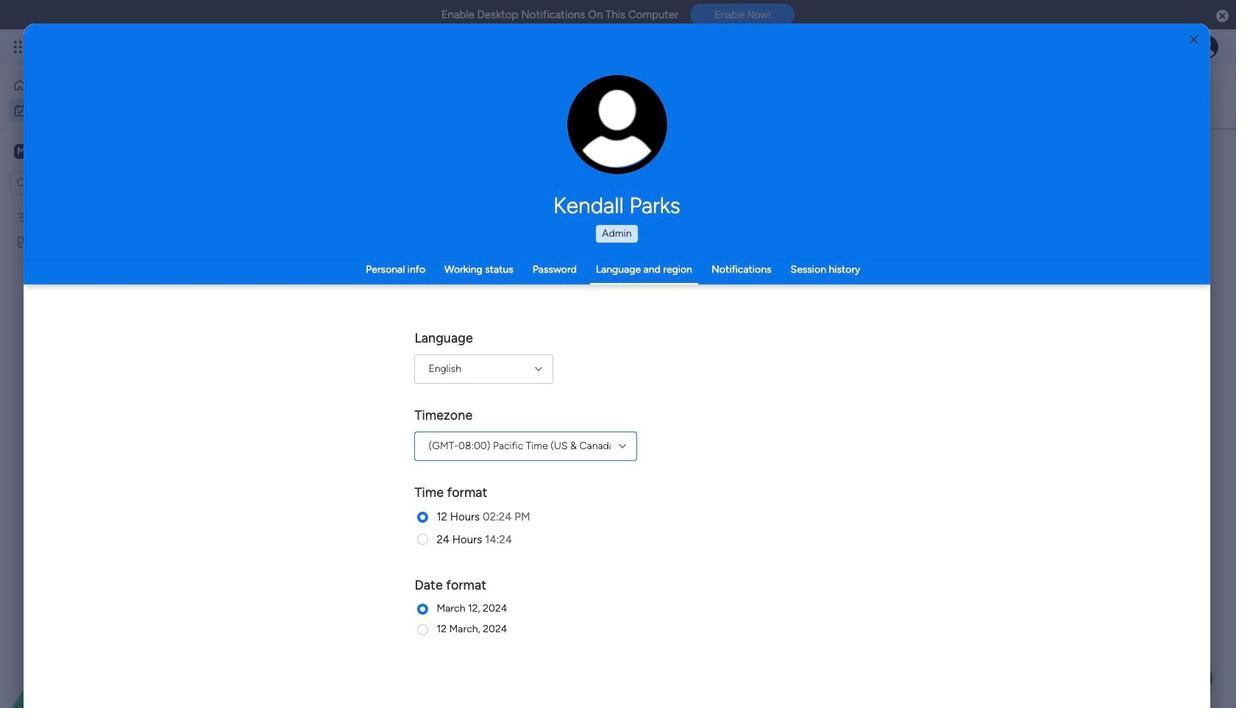 Task type: locate. For each thing, give the bounding box(es) containing it.
close image
[[1190, 34, 1198, 45]]

Search in workspace field
[[31, 175, 123, 192]]

list box
[[0, 201, 188, 453]]

kendall parks image
[[1195, 35, 1218, 59]]

lottie animation element
[[0, 560, 188, 709]]

workspace image
[[14, 143, 29, 160]]

dapulse close image
[[1216, 9, 1229, 24]]

welcome to my work feature image image
[[623, 285, 809, 374]]

option
[[9, 74, 179, 97], [9, 99, 179, 122], [0, 203, 188, 206]]

private board image
[[15, 235, 29, 249]]



Task type: vqa. For each thing, say whether or not it's contained in the screenshot.
topmost option
yes



Task type: describe. For each thing, give the bounding box(es) containing it.
2 vertical spatial option
[[0, 203, 188, 206]]

Filter dashboard by text search field
[[279, 146, 418, 169]]

0 vertical spatial option
[[9, 74, 179, 97]]

select product image
[[13, 40, 28, 54]]

workspace selection element
[[14, 143, 123, 162]]

lottie animation image
[[0, 560, 188, 709]]

1 vertical spatial option
[[9, 99, 179, 122]]

1 image
[[1018, 30, 1032, 47]]



